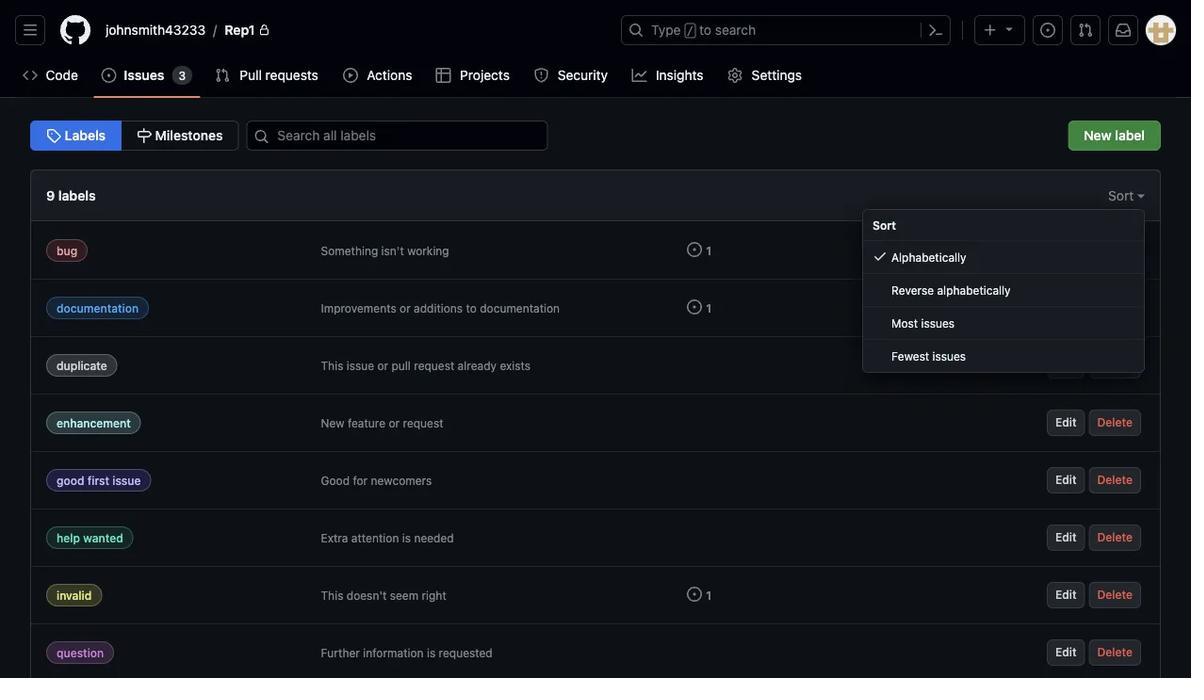 Task type: vqa. For each thing, say whether or not it's contained in the screenshot.
middle your
no



Task type: describe. For each thing, give the bounding box(es) containing it.
exists
[[500, 359, 531, 372]]

something
[[321, 244, 378, 257]]

pull requests
[[240, 67, 319, 83]]

issues
[[124, 67, 165, 83]]

settings link
[[721, 61, 811, 90]]

alphabetically
[[892, 251, 967, 264]]

good first issue
[[57, 474, 141, 488]]

1 for something isn't working
[[706, 244, 712, 257]]

extra attention is needed
[[321, 532, 454, 545]]

delete button for this issue or pull request already exists
[[1090, 353, 1142, 379]]

documentation link
[[46, 297, 149, 320]]

invalid
[[57, 589, 92, 603]]

graph image
[[632, 68, 647, 83]]

additions
[[414, 302, 463, 315]]

play image
[[343, 68, 358, 83]]

question
[[57, 647, 104, 660]]

this for this issue or pull request already exists
[[321, 359, 344, 372]]

help
[[57, 532, 80, 545]]

fewest issues link
[[864, 340, 1145, 372]]

insights link
[[625, 61, 713, 90]]

seem
[[390, 589, 419, 603]]

actions link
[[336, 61, 421, 90]]

is for requested
[[427, 647, 436, 660]]

delete button for extra attention is needed
[[1090, 525, 1142, 552]]

delete for extra attention is needed
[[1098, 531, 1133, 545]]

feature
[[348, 417, 386, 430]]

delete for further information is requested
[[1098, 646, 1133, 660]]

sort inside popup button
[[1109, 188, 1138, 203]]

security
[[558, 67, 608, 83]]

rep1 link
[[217, 15, 278, 45]]

good
[[321, 474, 350, 488]]

menu containing sort
[[863, 209, 1146, 373]]

2 documentation from the left
[[480, 302, 560, 315]]

1 horizontal spatial to
[[700, 22, 712, 38]]

further information is requested
[[321, 647, 493, 660]]

edit for this issue or pull request already exists
[[1056, 359, 1077, 372]]

wanted
[[83, 532, 123, 545]]

triangle down image
[[1002, 21, 1017, 36]]

1 delete from the top
[[1098, 301, 1133, 314]]

0 horizontal spatial issue
[[113, 474, 141, 488]]

doesn't
[[347, 589, 387, 603]]

further
[[321, 647, 360, 660]]

working
[[408, 244, 449, 257]]

sort inside 'menu'
[[873, 219, 897, 232]]

git pull request image
[[1079, 23, 1094, 38]]

already
[[458, 359, 497, 372]]

1 delete button from the top
[[1090, 295, 1142, 322]]

1 edit from the top
[[1056, 301, 1077, 314]]

/ for type
[[687, 25, 694, 38]]

new
[[321, 417, 345, 430]]

something isn't working
[[321, 244, 449, 257]]

johnsmith43233 /
[[106, 22, 217, 38]]

1 link for something isn't working
[[688, 242, 712, 257]]

1 for improvements or additions to documentation
[[706, 302, 712, 315]]

insights
[[656, 67, 704, 83]]

enhancement
[[57, 417, 131, 430]]

edit button for this issue or pull request already exists
[[1048, 353, 1086, 379]]

delete button for good for newcomers
[[1090, 468, 1142, 494]]

edit button for extra attention is needed
[[1048, 525, 1086, 552]]

johnsmith43233
[[106, 22, 206, 38]]

git pull request image
[[215, 68, 230, 83]]

pull
[[240, 67, 262, 83]]

information
[[363, 647, 424, 660]]

delete button for further information is requested
[[1090, 640, 1142, 667]]

needed
[[414, 532, 454, 545]]

edit for further information is requested
[[1056, 646, 1077, 660]]

extra
[[321, 532, 348, 545]]

0 vertical spatial request
[[414, 359, 455, 372]]

code image
[[23, 68, 38, 83]]

shield image
[[534, 68, 549, 83]]

bug
[[57, 244, 78, 257]]

reverse alphabetically
[[892, 284, 1011, 297]]

settings
[[752, 67, 803, 83]]

1 for this doesn't seem right
[[706, 589, 712, 603]]

fewest issues
[[892, 350, 967, 363]]

good first issue link
[[46, 470, 151, 492]]

help wanted link
[[46, 527, 134, 550]]

duplicate
[[57, 359, 107, 372]]

first
[[87, 474, 109, 488]]

notifications image
[[1116, 23, 1132, 38]]

Search all labels text field
[[247, 121, 548, 151]]

is for needed
[[402, 532, 411, 545]]

3
[[179, 69, 186, 82]]

attention
[[352, 532, 399, 545]]

type
[[652, 22, 681, 38]]

actions
[[367, 67, 413, 83]]

type / to search
[[652, 22, 756, 38]]

1 link for improvements or additions to documentation
[[688, 300, 712, 315]]

requested
[[439, 647, 493, 660]]

issue opened image for this doesn't seem right
[[688, 587, 703, 603]]

edit for good for newcomers
[[1056, 474, 1077, 487]]



Task type: locate. For each thing, give the bounding box(es) containing it.
delete button
[[1090, 295, 1142, 322], [1090, 353, 1142, 379], [1090, 410, 1142, 437], [1090, 468, 1142, 494], [1090, 525, 1142, 552], [1090, 583, 1142, 609], [1090, 640, 1142, 667]]

3 edit from the top
[[1056, 416, 1077, 430]]

question link
[[46, 642, 114, 665]]

this left doesn't
[[321, 589, 344, 603]]

or left additions
[[400, 302, 411, 315]]

edit button for good for newcomers
[[1048, 468, 1086, 494]]

issue right first
[[113, 474, 141, 488]]

this up new
[[321, 359, 344, 372]]

/ inside johnsmith43233 /
[[213, 22, 217, 38]]

sort button
[[1109, 186, 1146, 206]]

documentation up duplicate link on the bottom
[[57, 302, 139, 315]]

to left search
[[700, 22, 712, 38]]

documentation
[[57, 302, 139, 315], [480, 302, 560, 315]]

plus image
[[984, 23, 999, 38]]

0 vertical spatial issue opened image
[[101, 68, 116, 83]]

duplicate link
[[46, 355, 118, 377]]

1 link
[[688, 242, 712, 257], [688, 300, 712, 315], [688, 587, 712, 603]]

2 vertical spatial or
[[389, 417, 400, 430]]

search
[[716, 22, 756, 38]]

1 this from the top
[[321, 359, 344, 372]]

gear image
[[728, 68, 743, 83]]

5 edit button from the top
[[1048, 525, 1086, 552]]

list containing johnsmith43233 /
[[98, 15, 610, 45]]

fewest
[[892, 350, 930, 363]]

projects
[[460, 67, 510, 83]]

1 documentation from the left
[[57, 302, 139, 315]]

Labels search field
[[247, 121, 548, 151]]

delete button for new feature or request
[[1090, 410, 1142, 437]]

1 horizontal spatial sort
[[1109, 188, 1138, 203]]

milestone image
[[137, 128, 152, 143]]

most issues link
[[864, 307, 1145, 340]]

code
[[46, 67, 78, 83]]

issue element
[[30, 121, 239, 151]]

issues right fewest
[[933, 350, 967, 363]]

good for newcomers
[[321, 474, 432, 488]]

/ left rep1 at the top
[[213, 22, 217, 38]]

edit for new feature or request
[[1056, 416, 1077, 430]]

/ for johnsmith43233
[[213, 22, 217, 38]]

pull
[[392, 359, 411, 372]]

code link
[[15, 61, 86, 90]]

4 edit from the top
[[1056, 474, 1077, 487]]

2 this from the top
[[321, 589, 344, 603]]

1 vertical spatial request
[[403, 417, 444, 430]]

bug link
[[46, 240, 88, 262]]

6 edit from the top
[[1056, 589, 1077, 602]]

0 horizontal spatial documentation
[[57, 302, 139, 315]]

0 vertical spatial issue opened image
[[1041, 23, 1056, 38]]

delete for good for newcomers
[[1098, 474, 1133, 487]]

or right the feature
[[389, 417, 400, 430]]

check image
[[873, 249, 888, 264]]

1 vertical spatial issue opened image
[[688, 242, 703, 257]]

0 horizontal spatial sort
[[873, 219, 897, 232]]

issues inside the fewest issues link
[[933, 350, 967, 363]]

1 vertical spatial or
[[378, 359, 389, 372]]

0 vertical spatial issues
[[922, 317, 955, 330]]

is left 'requested'
[[427, 647, 436, 660]]

issues for most issues
[[922, 317, 955, 330]]

0 vertical spatial this
[[321, 359, 344, 372]]

1 horizontal spatial is
[[427, 647, 436, 660]]

menu
[[863, 209, 1146, 373]]

to right additions
[[466, 302, 477, 315]]

1 vertical spatial this
[[321, 589, 344, 603]]

issues inside most issues link
[[922, 317, 955, 330]]

2 delete from the top
[[1098, 359, 1133, 372]]

0 vertical spatial issue
[[347, 359, 374, 372]]

search image
[[254, 129, 269, 144]]

edit button for further information is requested
[[1048, 640, 1086, 667]]

2 1 link from the top
[[688, 300, 712, 315]]

0 vertical spatial 1
[[706, 244, 712, 257]]

this doesn't seem right
[[321, 589, 447, 603]]

0 horizontal spatial /
[[213, 22, 217, 38]]

5 delete from the top
[[1098, 531, 1133, 545]]

most issues
[[892, 317, 955, 330]]

newcomers
[[371, 474, 432, 488]]

delete for new feature or request
[[1098, 416, 1133, 430]]

isn't
[[382, 244, 404, 257]]

sort
[[1109, 188, 1138, 203], [873, 219, 897, 232]]

3 delete from the top
[[1098, 416, 1133, 430]]

1 vertical spatial issues
[[933, 350, 967, 363]]

reverse
[[892, 284, 935, 297]]

1 vertical spatial to
[[466, 302, 477, 315]]

6 delete button from the top
[[1090, 583, 1142, 609]]

alphabetically link
[[864, 241, 1145, 274]]

issue left pull
[[347, 359, 374, 372]]

delete
[[1098, 301, 1133, 314], [1098, 359, 1133, 372], [1098, 416, 1133, 430], [1098, 474, 1133, 487], [1098, 531, 1133, 545], [1098, 589, 1133, 602], [1098, 646, 1133, 660]]

request right the feature
[[403, 417, 444, 430]]

2 edit from the top
[[1056, 359, 1077, 372]]

request right pull
[[414, 359, 455, 372]]

4 edit button from the top
[[1048, 468, 1086, 494]]

/ right type
[[687, 25, 694, 38]]

5 delete button from the top
[[1090, 525, 1142, 552]]

1 vertical spatial issue opened image
[[688, 300, 703, 315]]

3 1 link from the top
[[688, 587, 712, 603]]

1 horizontal spatial /
[[687, 25, 694, 38]]

or
[[400, 302, 411, 315], [378, 359, 389, 372], [389, 417, 400, 430]]

None search field
[[239, 121, 571, 151]]

1 vertical spatial issue
[[113, 474, 141, 488]]

reverse alphabetically link
[[864, 274, 1145, 307]]

5 edit from the top
[[1056, 531, 1077, 545]]

pull requests link
[[208, 61, 328, 90]]

2 vertical spatial 1 link
[[688, 587, 712, 603]]

johnsmith43233 link
[[98, 15, 213, 45]]

1 vertical spatial is
[[427, 647, 436, 660]]

1 link for this doesn't seem right
[[688, 587, 712, 603]]

new feature or request
[[321, 417, 444, 430]]

this issue or pull request already exists
[[321, 359, 531, 372]]

documentation inside documentation link
[[57, 302, 139, 315]]

milestones link
[[121, 121, 239, 151]]

edit
[[1056, 301, 1077, 314], [1056, 359, 1077, 372], [1056, 416, 1077, 430], [1056, 474, 1077, 487], [1056, 531, 1077, 545], [1056, 589, 1077, 602], [1056, 646, 1077, 660]]

requests
[[266, 67, 319, 83]]

right
[[422, 589, 447, 603]]

rep1
[[225, 22, 255, 38]]

0 vertical spatial sort
[[1109, 188, 1138, 203]]

3 1 from the top
[[706, 589, 712, 603]]

2 1 from the top
[[706, 302, 712, 315]]

is
[[402, 532, 411, 545], [427, 647, 436, 660]]

7 delete from the top
[[1098, 646, 1133, 660]]

is left needed
[[402, 532, 411, 545]]

edit for extra attention is needed
[[1056, 531, 1077, 545]]

1 edit button from the top
[[1048, 295, 1086, 322]]

6 delete from the top
[[1098, 589, 1133, 602]]

0 vertical spatial 1 link
[[688, 242, 712, 257]]

0 horizontal spatial to
[[466, 302, 477, 315]]

documentation up exists
[[480, 302, 560, 315]]

4 delete from the top
[[1098, 474, 1133, 487]]

improvements
[[321, 302, 397, 315]]

or left pull
[[378, 359, 389, 372]]

1 vertical spatial 1 link
[[688, 300, 712, 315]]

invalid link
[[46, 585, 102, 607]]

edit button
[[1048, 295, 1086, 322], [1048, 353, 1086, 379], [1048, 410, 1086, 437], [1048, 468, 1086, 494], [1048, 525, 1086, 552], [1048, 583, 1086, 609], [1048, 640, 1086, 667]]

1 horizontal spatial issue opened image
[[1041, 23, 1056, 38]]

tag image
[[46, 128, 61, 143]]

1 horizontal spatial issue
[[347, 359, 374, 372]]

0 vertical spatial or
[[400, 302, 411, 315]]

2 vertical spatial 1
[[706, 589, 712, 603]]

9
[[46, 188, 55, 203]]

help wanted
[[57, 532, 123, 545]]

table image
[[436, 68, 451, 83]]

0 vertical spatial to
[[700, 22, 712, 38]]

6 edit button from the top
[[1048, 583, 1086, 609]]

milestones
[[152, 128, 223, 143]]

0 vertical spatial is
[[402, 532, 411, 545]]

issues
[[922, 317, 955, 330], [933, 350, 967, 363]]

good
[[57, 474, 84, 488]]

1 1 link from the top
[[688, 242, 712, 257]]

issues right most
[[922, 317, 955, 330]]

0 horizontal spatial issue opened image
[[688, 242, 703, 257]]

or for pull
[[378, 359, 389, 372]]

this for this doesn't seem right
[[321, 589, 344, 603]]

3 edit button from the top
[[1048, 410, 1086, 437]]

improvements or additions to documentation
[[321, 302, 560, 315]]

edit button for new feature or request
[[1048, 410, 1086, 437]]

request
[[414, 359, 455, 372], [403, 417, 444, 430]]

4 delete button from the top
[[1090, 468, 1142, 494]]

issues for fewest issues
[[933, 350, 967, 363]]

or for request
[[389, 417, 400, 430]]

/ inside type / to search
[[687, 25, 694, 38]]

list
[[98, 15, 610, 45]]

issue opened image for improvements or additions to documentation
[[688, 300, 703, 315]]

1 vertical spatial sort
[[873, 219, 897, 232]]

homepage image
[[60, 15, 91, 45]]

delete for this issue or pull request already exists
[[1098, 359, 1133, 372]]

issue opened image
[[1041, 23, 1056, 38], [688, 242, 703, 257]]

command palette image
[[929, 23, 944, 38]]

enhancement link
[[46, 412, 141, 435]]

9 labels
[[46, 188, 96, 203]]

2 vertical spatial issue opened image
[[688, 587, 703, 603]]

7 edit button from the top
[[1048, 640, 1086, 667]]

1 vertical spatial 1
[[706, 302, 712, 315]]

lock image
[[259, 25, 270, 36]]

labels
[[58, 188, 96, 203]]

/
[[213, 22, 217, 38], [687, 25, 694, 38]]

2 edit button from the top
[[1048, 353, 1086, 379]]

projects link
[[429, 61, 519, 90]]

1 horizontal spatial documentation
[[480, 302, 560, 315]]

2 delete button from the top
[[1090, 353, 1142, 379]]

1 1 from the top
[[706, 244, 712, 257]]

security link
[[526, 61, 617, 90]]

3 delete button from the top
[[1090, 410, 1142, 437]]

to
[[700, 22, 712, 38], [466, 302, 477, 315]]

7 delete button from the top
[[1090, 640, 1142, 667]]

0 horizontal spatial is
[[402, 532, 411, 545]]

this
[[321, 359, 344, 372], [321, 589, 344, 603]]

issue opened image
[[101, 68, 116, 83], [688, 300, 703, 315], [688, 587, 703, 603]]

alphabetically
[[938, 284, 1011, 297]]

7 edit from the top
[[1056, 646, 1077, 660]]

for
[[353, 474, 368, 488]]

most
[[892, 317, 919, 330]]



